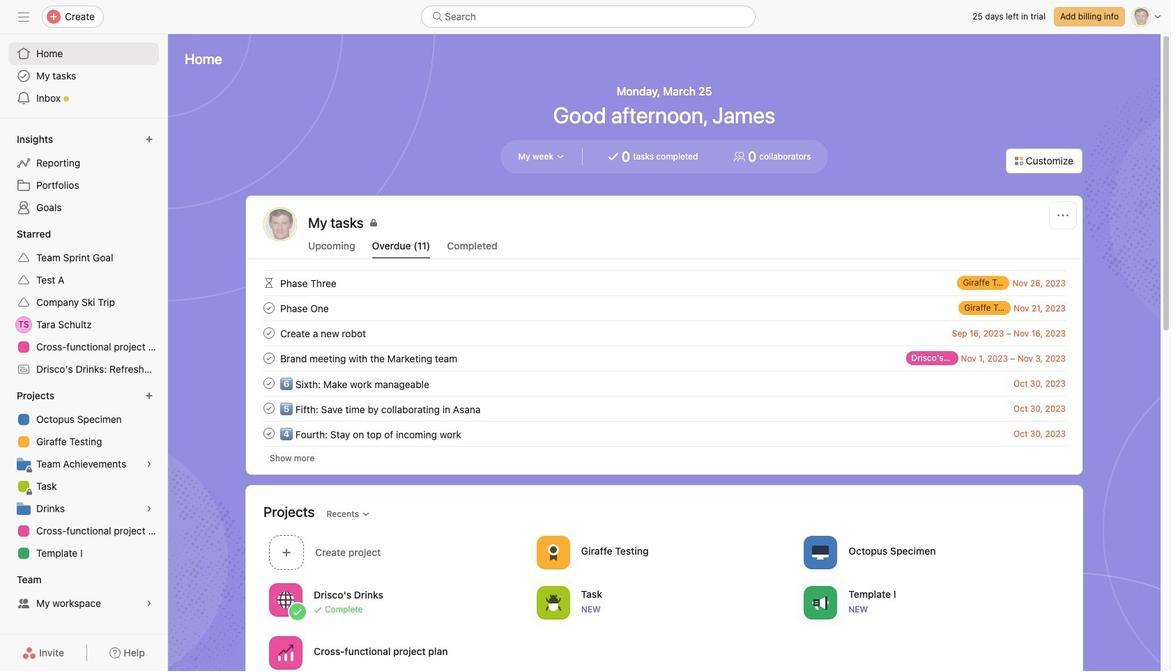 Task type: locate. For each thing, give the bounding box(es) containing it.
1 list item from the top
[[247, 271, 1083, 296]]

ribbon image
[[545, 544, 562, 561]]

hide sidebar image
[[18, 11, 29, 22]]

insights element
[[0, 127, 167, 222]]

3 mark complete image from the top
[[261, 425, 278, 442]]

1 vertical spatial mark complete checkbox
[[261, 425, 278, 442]]

Mark complete checkbox
[[261, 325, 278, 342], [261, 350, 278, 367], [261, 375, 278, 392], [261, 400, 278, 417]]

list box
[[421, 6, 756, 28]]

mark complete image
[[261, 300, 278, 317], [261, 375, 278, 392], [261, 400, 278, 417]]

0 vertical spatial mark complete checkbox
[[261, 300, 278, 317]]

0 vertical spatial mark complete image
[[261, 325, 278, 342]]

2 mark complete image from the top
[[261, 375, 278, 392]]

2 mark complete checkbox from the top
[[261, 425, 278, 442]]

mark complete image
[[261, 325, 278, 342], [261, 350, 278, 367], [261, 425, 278, 442]]

6 list item from the top
[[247, 396, 1083, 421]]

0 vertical spatial mark complete image
[[261, 300, 278, 317]]

2 vertical spatial mark complete image
[[261, 425, 278, 442]]

1 mark complete checkbox from the top
[[261, 300, 278, 317]]

list item
[[247, 271, 1083, 296], [247, 296, 1083, 321], [247, 321, 1083, 346], [247, 346, 1083, 371], [247, 371, 1083, 396], [247, 396, 1083, 421], [247, 421, 1083, 446]]

new project or portfolio image
[[145, 392, 153, 400]]

dependencies image
[[261, 275, 278, 291]]

4 list item from the top
[[247, 346, 1083, 371]]

globe image
[[278, 592, 294, 608]]

see details, drinks image
[[145, 505, 153, 513]]

Mark complete checkbox
[[261, 300, 278, 317], [261, 425, 278, 442]]

2 vertical spatial mark complete image
[[261, 400, 278, 417]]

7 list item from the top
[[247, 421, 1083, 446]]

1 vertical spatial mark complete image
[[261, 350, 278, 367]]

1 mark complete image from the top
[[261, 325, 278, 342]]

1 vertical spatial mark complete image
[[261, 375, 278, 392]]

4 mark complete checkbox from the top
[[261, 400, 278, 417]]



Task type: describe. For each thing, give the bounding box(es) containing it.
megaphone image
[[813, 594, 829, 611]]

see details, my workspace image
[[145, 600, 153, 608]]

projects element
[[0, 384, 167, 568]]

graph image
[[278, 645, 294, 661]]

3 mark complete checkbox from the top
[[261, 375, 278, 392]]

computer image
[[813, 544, 829, 561]]

2 list item from the top
[[247, 296, 1083, 321]]

1 mark complete image from the top
[[261, 300, 278, 317]]

1 mark complete checkbox from the top
[[261, 325, 278, 342]]

new insights image
[[145, 135, 153, 144]]

5 list item from the top
[[247, 371, 1083, 396]]

bug image
[[545, 594, 562, 611]]

2 mark complete checkbox from the top
[[261, 350, 278, 367]]

3 mark complete image from the top
[[261, 400, 278, 417]]

teams element
[[0, 568, 167, 618]]

see details, team achievements image
[[145, 460, 153, 469]]

actions image
[[1058, 210, 1069, 221]]

3 list item from the top
[[247, 321, 1083, 346]]

global element
[[0, 34, 167, 118]]

2 mark complete image from the top
[[261, 350, 278, 367]]

starred element
[[0, 222, 167, 384]]



Task type: vqa. For each thing, say whether or not it's contained in the screenshot.
Mark complete option
yes



